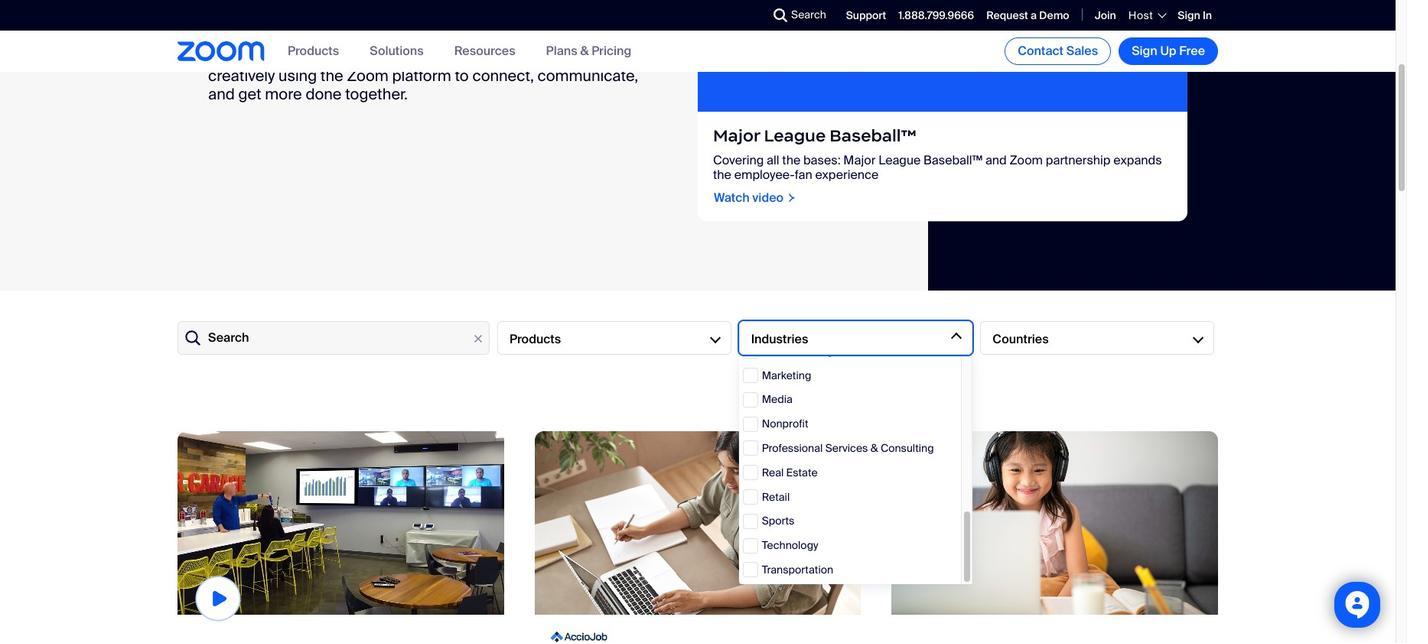 Task type: locate. For each thing, give the bounding box(es) containing it.
request
[[987, 8, 1029, 22]]

partnership
[[1046, 152, 1111, 168]]

1 horizontal spatial baseball™
[[924, 152, 983, 168]]

acciojob image
[[535, 432, 861, 615], [550, 631, 607, 644]]

and
[[467, 47, 493, 67], [208, 84, 235, 104], [986, 152, 1007, 168]]

0 horizontal spatial baseball™
[[830, 125, 917, 146]]

pricing
[[592, 43, 632, 59]]

0 horizontal spatial league
[[764, 125, 826, 146]]

using
[[279, 65, 317, 85]]

1 vertical spatial and
[[208, 84, 235, 104]]

major
[[713, 125, 760, 146], [844, 152, 876, 168]]

communication
[[268, 29, 378, 49]]

1 horizontal spatial search
[[791, 8, 827, 21]]

1 vertical spatial league
[[879, 152, 921, 168]]

0 vertical spatial major
[[713, 125, 760, 146]]

organizations
[[497, 47, 592, 67]]

support link
[[846, 8, 887, 22]]

baseball™
[[830, 125, 917, 146], [924, 152, 983, 168]]

sign left the up
[[1132, 43, 1158, 59]]

1 vertical spatial sign
[[1132, 43, 1158, 59]]

powers
[[382, 29, 434, 49]]

2 horizontal spatial and
[[986, 152, 1007, 168]]

sign left in on the right top
[[1178, 8, 1201, 22]]

major right bases:
[[844, 152, 876, 168]]

platform
[[392, 65, 451, 85]]

0 vertical spatial zoom
[[347, 65, 389, 85]]

0 vertical spatial acciojob image
[[535, 432, 861, 615]]

league
[[764, 125, 826, 146], [879, 152, 921, 168]]

done
[[306, 84, 342, 104]]

1 horizontal spatial zoom
[[1010, 152, 1043, 168]]

&
[[580, 43, 589, 59], [871, 442, 878, 455]]

0 horizontal spatial sign
[[1132, 43, 1158, 59]]

sign in link
[[1178, 8, 1212, 22]]

1 horizontal spatial products
[[510, 331, 561, 347]]

sign inside the sign up free link
[[1132, 43, 1158, 59]]

products button
[[498, 321, 732, 355]]

1 horizontal spatial sign
[[1178, 8, 1201, 22]]

0 vertical spatial baseball™
[[830, 125, 917, 146]]

1 vertical spatial zoom
[[1010, 152, 1043, 168]]

None search field
[[718, 3, 778, 28]]

into
[[208, 47, 235, 67]]

demo
[[1040, 8, 1070, 22]]

solutions
[[370, 43, 424, 59]]

the right the all on the right top of page
[[782, 152, 801, 168]]

communicate,
[[538, 65, 638, 85]]

solutions button
[[370, 43, 424, 59]]

0 vertical spatial league
[[764, 125, 826, 146]]

& right plans
[[580, 43, 589, 59]]

2 horizontal spatial the
[[782, 152, 801, 168]]

the
[[321, 65, 343, 85], [782, 152, 801, 168], [713, 167, 732, 183]]

1.888.799.9666
[[899, 8, 974, 22]]

0 horizontal spatial zoom
[[347, 65, 389, 85]]

resources button
[[454, 43, 516, 59]]

1 horizontal spatial and
[[467, 47, 493, 67]]

0 horizontal spatial the
[[321, 65, 343, 85]]

are
[[596, 47, 618, 67]]

products inside dropdown button
[[510, 331, 561, 347]]

zoom left "partnership"
[[1010, 152, 1043, 168]]

employee-
[[735, 167, 795, 183]]

watch
[[714, 190, 750, 206]]

1 horizontal spatial major
[[844, 152, 876, 168]]

resources
[[454, 43, 516, 59]]

1 horizontal spatial league
[[879, 152, 921, 168]]

a
[[1031, 8, 1037, 22]]

countries
[[993, 331, 1049, 347]]

products up using
[[288, 43, 339, 59]]

people
[[414, 47, 463, 67]]

0 vertical spatial products
[[288, 43, 339, 59]]

1 vertical spatial &
[[871, 442, 878, 455]]

sign
[[1178, 8, 1201, 22], [1132, 43, 1158, 59]]

retail
[[762, 490, 790, 504]]

2 vertical spatial and
[[986, 152, 1007, 168]]

together.
[[345, 84, 408, 104]]

industries
[[751, 331, 809, 347]]

0 vertical spatial sign
[[1178, 8, 1201, 22]]

professional
[[762, 442, 823, 455]]

technology
[[762, 539, 819, 553]]

0 horizontal spatial &
[[580, 43, 589, 59]]

more
[[265, 84, 302, 104]]

expands
[[1114, 152, 1162, 168]]

products right clear search icon
[[510, 331, 561, 347]]

join
[[1095, 8, 1117, 22]]

Search text field
[[178, 321, 490, 355]]

to
[[455, 65, 469, 85]]

0 horizontal spatial products
[[288, 43, 339, 59]]

real-
[[238, 47, 271, 67]]

zoom down solutions dropdown button
[[347, 65, 389, 85]]

0 horizontal spatial search
[[208, 330, 249, 346]]

the down products popup button
[[321, 65, 343, 85]]

1 vertical spatial search
[[208, 330, 249, 346]]

0 vertical spatial &
[[580, 43, 589, 59]]

1 vertical spatial acciojob image
[[550, 631, 607, 644]]

major up covering at the right top of page
[[713, 125, 760, 146]]

products for products popup button
[[288, 43, 339, 59]]

creatively
[[208, 65, 275, 85]]

sign for sign up free
[[1132, 43, 1158, 59]]

plans
[[546, 43, 578, 59]]

the up watch
[[713, 167, 732, 183]]

search image
[[774, 8, 788, 22], [774, 8, 788, 22]]

media
[[762, 393, 793, 407]]

estate
[[787, 466, 818, 480]]

1.888.799.9666 link
[[899, 8, 974, 22]]

manufacturing
[[762, 344, 833, 358]]

1 vertical spatial products
[[510, 331, 561, 347]]

host
[[1129, 8, 1154, 22]]

transportation
[[762, 563, 834, 577]]

products
[[288, 43, 339, 59], [510, 331, 561, 347]]

sign in
[[1178, 8, 1212, 22]]

host button
[[1129, 8, 1166, 22]]

search
[[791, 8, 827, 21], [208, 330, 249, 346]]

1 vertical spatial baseball™
[[924, 152, 983, 168]]

marketing
[[762, 369, 812, 382]]

products button
[[288, 43, 339, 59]]

1 horizontal spatial &
[[871, 442, 878, 455]]

experience
[[816, 167, 879, 183]]

covering
[[713, 152, 764, 168]]

& right services
[[871, 442, 878, 455]]

zoom
[[347, 65, 389, 85], [1010, 152, 1043, 168]]

productive
[[437, 29, 512, 49]]

contact sales link
[[1005, 38, 1112, 65]]



Task type: describe. For each thing, give the bounding box(es) containing it.
sign for sign in
[[1178, 8, 1201, 22]]

sign up free
[[1132, 43, 1206, 59]]

1 vertical spatial major
[[844, 152, 876, 168]]

stories
[[312, 47, 360, 67]]

support
[[846, 8, 887, 22]]

services
[[826, 442, 868, 455]]

major league baseball™ image
[[698, 0, 1188, 112]]

industries button
[[739, 321, 973, 355]]

real estate
[[762, 466, 818, 480]]

free
[[1180, 43, 1206, 59]]

how
[[382, 47, 410, 67]]

sports
[[762, 515, 795, 528]]

plans & pricing link
[[546, 43, 632, 59]]

nonprofit
[[762, 417, 809, 431]]

products for products dropdown button
[[510, 331, 561, 347]]

reliable communication powers productive workforces. dive into real-world stories of how people and organizations are creatively using the zoom platform to connect, communicate, and get more done together.
[[208, 29, 638, 104]]

fan
[[795, 167, 813, 183]]

contact
[[1018, 43, 1064, 59]]

clear search image
[[470, 331, 487, 348]]

bases:
[[804, 152, 841, 168]]

up
[[1161, 43, 1177, 59]]

major league baseball™ covering all the bases: major league baseball™ and zoom partnership expands the employee-fan experience watch video
[[713, 125, 1162, 206]]

zoom inside 'major league baseball™ covering all the bases: major league baseball™ and zoom partnership expands the employee-fan experience watch video'
[[1010, 152, 1043, 168]]

request a demo link
[[987, 8, 1070, 22]]

workforces.
[[516, 29, 597, 49]]

zoom logo image
[[178, 42, 265, 61]]

0 horizontal spatial major
[[713, 125, 760, 146]]

zoom inside reliable communication powers productive workforces. dive into real-world stories of how people and organizations are creatively using the zoom platform to connect, communicate, and get more done together.
[[347, 65, 389, 85]]

contact sales
[[1018, 43, 1099, 59]]

countries button
[[981, 321, 1215, 355]]

ab inbev image
[[178, 432, 504, 615]]

all
[[767, 152, 780, 168]]

professional services & consulting
[[762, 442, 934, 455]]

sales
[[1067, 43, 1099, 59]]

dive
[[601, 29, 632, 49]]

watch video link
[[713, 190, 797, 206]]

0 vertical spatial and
[[467, 47, 493, 67]]

video
[[753, 190, 784, 206]]

0 vertical spatial search
[[791, 8, 827, 21]]

reliable
[[208, 29, 265, 49]]

real
[[762, 466, 784, 480]]

plans & pricing
[[546, 43, 632, 59]]

and inside 'major league baseball™ covering all the bases: major league baseball™ and zoom partnership expands the employee-fan experience watch video'
[[986, 152, 1007, 168]]

sign up free link
[[1119, 38, 1219, 65]]

the inside reliable communication powers productive workforces. dive into real-world stories of how people and organizations are creatively using the zoom platform to connect, communicate, and get more done together.
[[321, 65, 343, 85]]

get
[[238, 84, 261, 104]]

consulting
[[881, 442, 934, 455]]

1 horizontal spatial the
[[713, 167, 732, 183]]

world
[[271, 47, 309, 67]]

request a demo
[[987, 8, 1070, 22]]

join link
[[1095, 8, 1117, 22]]

connect,
[[473, 65, 534, 85]]

of
[[364, 47, 378, 67]]

0 horizontal spatial and
[[208, 84, 235, 104]]

in
[[1203, 8, 1212, 22]]

achievement first image
[[892, 432, 1219, 615]]



Task type: vqa. For each thing, say whether or not it's contained in the screenshot.
Get Started
no



